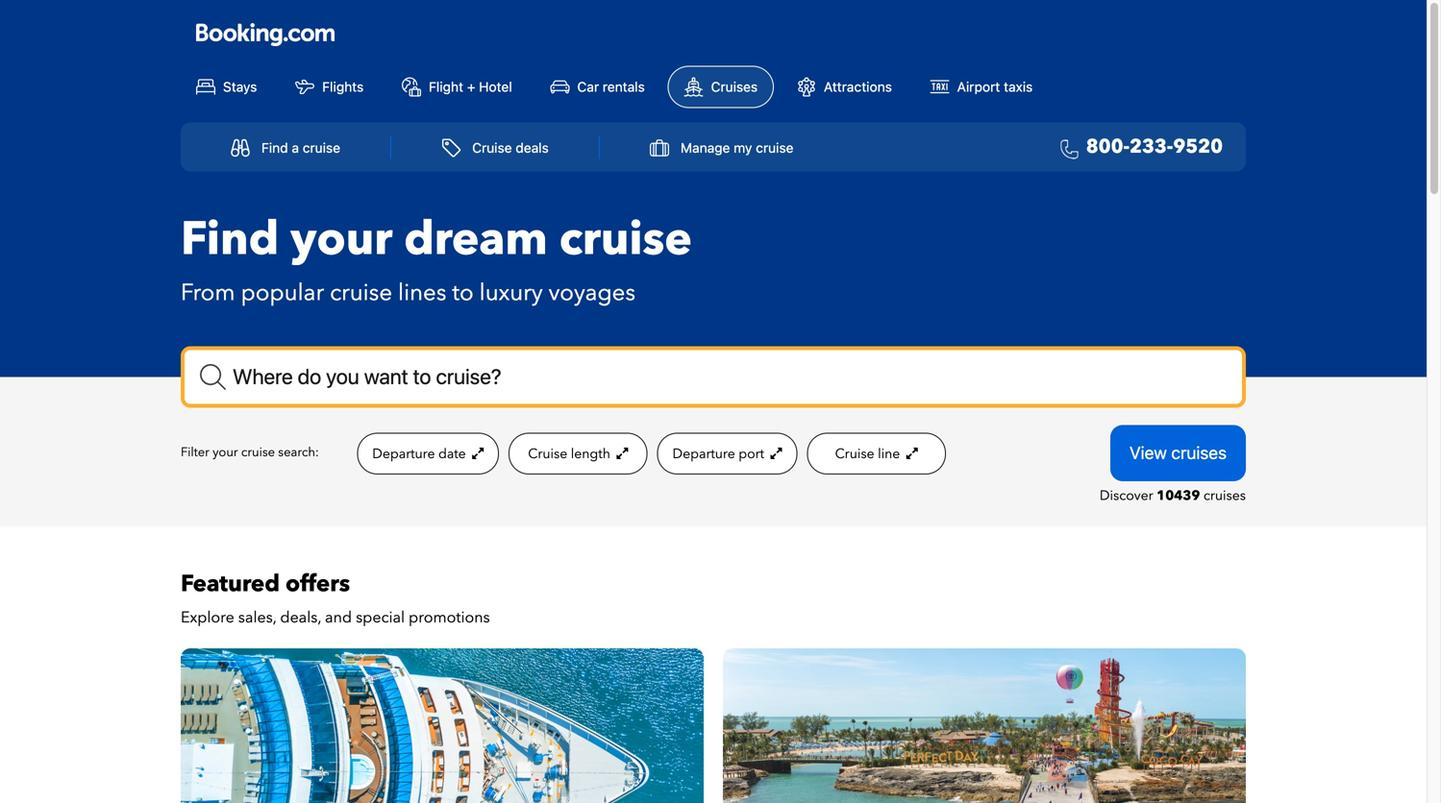 Task type: vqa. For each thing, say whether or not it's contained in the screenshot.
3 Night Bahamas & Perfect Day Freedom Of The Seas
no



Task type: describe. For each thing, give the bounding box(es) containing it.
flight
[[429, 79, 463, 95]]

cruise for cruise line
[[835, 445, 874, 463]]

manage my cruise
[[681, 140, 794, 156]]

find for a
[[261, 140, 288, 156]]

featured offers explore sales, deals, and special promotions
[[181, 568, 490, 629]]

expand image for departure port
[[768, 447, 782, 460]]

featured
[[181, 568, 280, 600]]

cruise length
[[528, 445, 614, 463]]

find your dream cruise from popular cruise lines to luxury voyages
[[181, 208, 692, 309]]

promotions
[[409, 607, 490, 629]]

cruise up "voyages"
[[559, 208, 692, 271]]

discover
[[1100, 487, 1153, 505]]

a
[[292, 140, 299, 156]]

800-
[[1086, 134, 1130, 160]]

popular
[[241, 277, 324, 309]]

Where do you want to cruise? text field
[[181, 347, 1246, 408]]

cruise for filter your cruise search:
[[241, 444, 275, 461]]

cruises link
[[668, 66, 774, 108]]

flights
[[322, 79, 364, 95]]

booking.com home image
[[196, 22, 335, 48]]

flight + hotel link
[[386, 67, 527, 107]]

deals,
[[280, 607, 321, 629]]

cruise for cruise deals
[[472, 140, 512, 156]]

car rentals link
[[535, 67, 660, 107]]

rentals
[[603, 79, 645, 95]]

filter
[[181, 444, 209, 461]]

view cruises
[[1130, 443, 1227, 464]]

cruises inside 'view cruises' link
[[1171, 443, 1227, 464]]

departure port
[[672, 445, 768, 463]]

date
[[438, 445, 466, 463]]

departure date button
[[357, 433, 499, 475]]

search:
[[278, 444, 319, 461]]

filter your cruise search:
[[181, 444, 319, 461]]

attractions
[[824, 79, 892, 95]]

manage
[[681, 140, 730, 156]]

800-233-9520 link
[[1052, 134, 1223, 162]]

233-
[[1130, 134, 1173, 160]]

9520
[[1173, 134, 1223, 160]]

cheap cruises image
[[723, 649, 1246, 804]]

car rentals
[[577, 79, 645, 95]]

cruise for find a cruise
[[303, 140, 340, 156]]

cruise for cruise length
[[528, 445, 567, 463]]

800-233-9520
[[1086, 134, 1223, 160]]

dream
[[404, 208, 548, 271]]

voyages
[[549, 277, 635, 309]]



Task type: locate. For each thing, give the bounding box(es) containing it.
10439
[[1157, 487, 1200, 505]]

flight + hotel
[[429, 79, 512, 95]]

departure port button
[[657, 433, 797, 475]]

airport
[[957, 79, 1000, 95]]

cruise deals link
[[421, 129, 570, 166]]

cruise line button
[[807, 433, 946, 475]]

find for your
[[181, 208, 279, 271]]

cruise right a
[[303, 140, 340, 156]]

view
[[1130, 443, 1167, 464]]

departure inside button
[[672, 445, 735, 463]]

None field
[[181, 347, 1246, 408]]

cruise for manage my cruise
[[756, 140, 794, 156]]

discover 10439 cruises
[[1100, 487, 1246, 505]]

cruises right 10439
[[1204, 487, 1246, 505]]

0 horizontal spatial cruise
[[472, 140, 512, 156]]

your for find
[[290, 208, 392, 271]]

travel menu navigation
[[181, 123, 1246, 172]]

1 vertical spatial your
[[213, 444, 238, 461]]

manage my cruise button
[[629, 129, 815, 166]]

departure for departure port
[[672, 445, 735, 463]]

1 horizontal spatial cruise
[[528, 445, 567, 463]]

find
[[261, 140, 288, 156], [181, 208, 279, 271]]

your for filter
[[213, 444, 238, 461]]

sales,
[[238, 607, 276, 629]]

0 horizontal spatial departure
[[372, 445, 435, 463]]

cruise left length on the bottom
[[528, 445, 567, 463]]

expand image inside cruise length button
[[614, 447, 628, 460]]

departure inside button
[[372, 445, 435, 463]]

0 vertical spatial find
[[261, 140, 288, 156]]

cruises
[[1171, 443, 1227, 464], [1204, 487, 1246, 505]]

special
[[356, 607, 405, 629]]

expand image right port
[[768, 447, 782, 460]]

deals
[[516, 140, 549, 156]]

expand image inside the departure port button
[[768, 447, 782, 460]]

stays link
[[181, 67, 272, 107]]

2 horizontal spatial cruise
[[835, 445, 874, 463]]

departure left port
[[672, 445, 735, 463]]

3 expand image from the left
[[768, 447, 782, 460]]

explore
[[181, 607, 234, 629]]

stays
[[223, 79, 257, 95]]

0 vertical spatial your
[[290, 208, 392, 271]]

0 horizontal spatial your
[[213, 444, 238, 461]]

4 expand image from the left
[[903, 447, 918, 460]]

from
[[181, 277, 235, 309]]

your inside find your dream cruise from popular cruise lines to luxury voyages
[[290, 208, 392, 271]]

expand image for departure date
[[469, 447, 484, 460]]

find left a
[[261, 140, 288, 156]]

find up from
[[181, 208, 279, 271]]

find a cruise link
[[210, 129, 361, 166]]

expand image inside cruise line button
[[903, 447, 918, 460]]

2 departure from the left
[[672, 445, 735, 463]]

1 vertical spatial cruises
[[1204, 487, 1246, 505]]

cruises
[[711, 79, 758, 95]]

your up 'popular'
[[290, 208, 392, 271]]

your right filter
[[213, 444, 238, 461]]

my
[[734, 140, 752, 156]]

1 horizontal spatial your
[[290, 208, 392, 271]]

cruise deals
[[472, 140, 549, 156]]

departure left the date
[[372, 445, 435, 463]]

cruise line
[[835, 445, 903, 463]]

1 expand image from the left
[[469, 447, 484, 460]]

and
[[325, 607, 352, 629]]

port
[[739, 445, 764, 463]]

expand image
[[469, 447, 484, 460], [614, 447, 628, 460], [768, 447, 782, 460], [903, 447, 918, 460]]

cruise
[[472, 140, 512, 156], [528, 445, 567, 463], [835, 445, 874, 463]]

airport taxis
[[957, 79, 1033, 95]]

car
[[577, 79, 599, 95]]

expand image right line
[[903, 447, 918, 460]]

cruise left the deals
[[472, 140, 512, 156]]

1 vertical spatial find
[[181, 208, 279, 271]]

departure
[[372, 445, 435, 463], [672, 445, 735, 463]]

expand image for cruise length
[[614, 447, 628, 460]]

cruise inside travel menu navigation
[[472, 140, 512, 156]]

cruise
[[303, 140, 340, 156], [756, 140, 794, 156], [559, 208, 692, 271], [330, 277, 392, 309], [241, 444, 275, 461]]

cruise right the my
[[756, 140, 794, 156]]

find inside travel menu navigation
[[261, 140, 288, 156]]

length
[[571, 445, 610, 463]]

departure date
[[372, 445, 469, 463]]

expand image inside departure date button
[[469, 447, 484, 460]]

taxis
[[1004, 79, 1033, 95]]

cruise inside dropdown button
[[756, 140, 794, 156]]

luxury
[[479, 277, 543, 309]]

cruise left line
[[835, 445, 874, 463]]

lines
[[398, 277, 446, 309]]

cruise length button
[[509, 433, 648, 475]]

2 expand image from the left
[[614, 447, 628, 460]]

expand image right length on the bottom
[[614, 447, 628, 460]]

expand image right the date
[[469, 447, 484, 460]]

to
[[452, 277, 474, 309]]

cruise left search: in the bottom of the page
[[241, 444, 275, 461]]

expand image for cruise line
[[903, 447, 918, 460]]

airport taxis link
[[915, 67, 1048, 107]]

1 horizontal spatial departure
[[672, 445, 735, 463]]

your
[[290, 208, 392, 271], [213, 444, 238, 461]]

attractions link
[[782, 67, 907, 107]]

find a cruise
[[261, 140, 340, 156]]

view cruises link
[[1110, 426, 1246, 481]]

line
[[878, 445, 900, 463]]

hotel
[[479, 79, 512, 95]]

0 vertical spatial cruises
[[1171, 443, 1227, 464]]

cruise sale image
[[181, 649, 704, 804]]

departure for departure date
[[372, 445, 435, 463]]

+
[[467, 79, 475, 95]]

cruises up 10439
[[1171, 443, 1227, 464]]

cruise left lines
[[330, 277, 392, 309]]

find inside find your dream cruise from popular cruise lines to luxury voyages
[[181, 208, 279, 271]]

1 departure from the left
[[372, 445, 435, 463]]

offers
[[286, 568, 350, 600]]

flights link
[[280, 67, 379, 107]]



